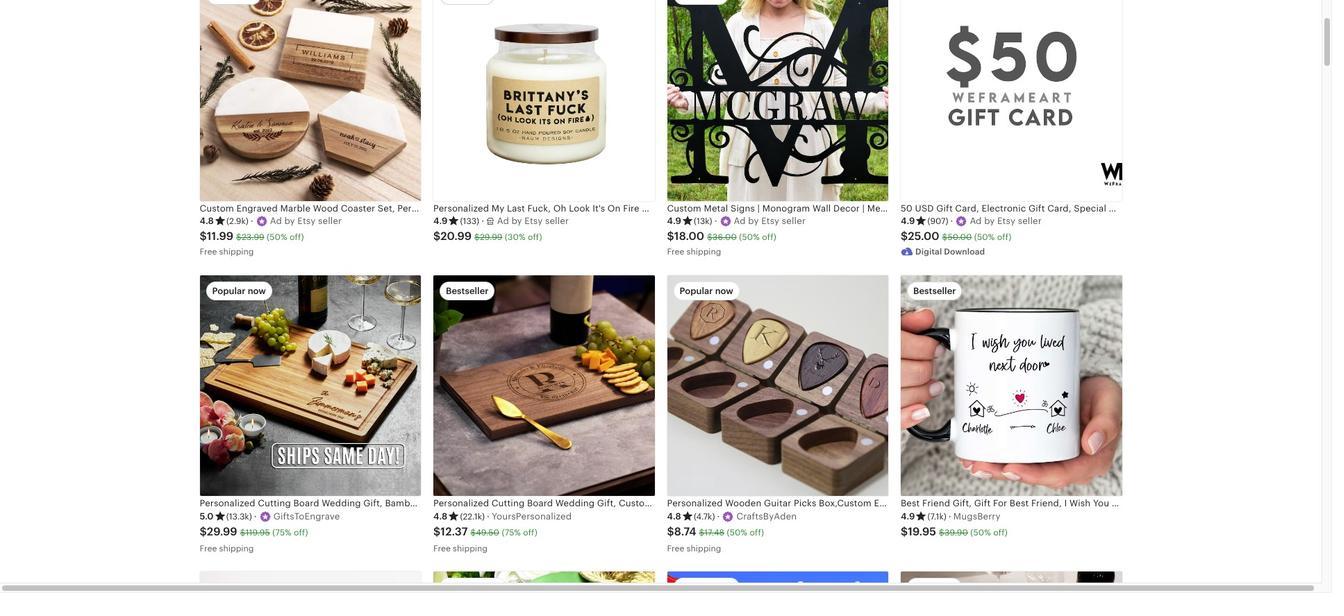 Task type: vqa. For each thing, say whether or not it's contained in the screenshot.
with
no



Task type: describe. For each thing, give the bounding box(es) containing it.
1 popular now link from the left
[[433, 572, 655, 594]]

19.95
[[908, 526, 936, 539]]

· for 11.99
[[251, 216, 253, 226]]

i
[[1064, 499, 1067, 509]]

2 popular now link from the left
[[667, 572, 888, 594]]

18.00
[[674, 230, 704, 243]]

mug
[[1221, 499, 1241, 509]]

11.99
[[207, 230, 233, 243]]

now for personalized tumbler with straw, black friday sale tumblers, christmas tumblers, skinny tumbler, stocking stuffer, cyber monday deals gift image
[[715, 583, 733, 593]]

custom engraved marble wood coaster set, personalized gift for housewarming, wedding, anniversary image
[[200, 0, 421, 201]]

by
[[1243, 499, 1254, 509]]

popular for personalized wooden guitar picks box,custom engraved guitar pick box storage,guitar plectrum organizer,music gift for guitarist musician image
[[680, 286, 713, 297]]

119.95
[[245, 528, 270, 538]]

off) for 19.95
[[993, 528, 1008, 538]]

· for 20.99
[[481, 216, 484, 226]]

· right (7.1k)
[[949, 512, 951, 522]]

39.90
[[945, 528, 968, 538]]

download
[[944, 247, 985, 257]]

a for 11.99
[[270, 216, 276, 226]]

$ 11.99 $ 23.99 (50% off) free shipping
[[200, 230, 304, 257]]

8.74
[[674, 526, 696, 539]]

personalized my last fuck, oh look it's on fire soy candle | funny 16.5 oz. large hand poured natural candles | unique gift image
[[433, 0, 655, 201]]

$ 29.99 $ 119.95 (75% off) free shipping
[[200, 526, 308, 555]]

door
[[1161, 499, 1182, 509]]

off) for 11.99
[[290, 233, 304, 243]]

next
[[1138, 499, 1158, 509]]

49.50
[[476, 528, 499, 538]]

shipping for 8.74
[[687, 545, 721, 555]]

bestseller down the 19.95
[[913, 583, 956, 593]]

· for 18.00
[[714, 216, 717, 226]]

digital
[[915, 247, 942, 257]]

y for 11.99
[[290, 216, 295, 226]]

29.99 inside $ 20.99 $ 29.99 (30% off)
[[480, 233, 503, 243]]

digital download
[[915, 247, 985, 257]]

a for 18.00
[[734, 216, 740, 226]]

d for 11.99
[[276, 216, 282, 226]]

off) for 8.74
[[750, 528, 764, 538]]

friend
[[922, 499, 950, 509]]

giftstoengrave
[[273, 512, 340, 522]]

shipping for 11.99
[[219, 247, 254, 257]]

craftsbyaden
[[736, 512, 797, 522]]

4.9 for 25.00
[[901, 216, 915, 226]]

· for 8.74
[[717, 512, 720, 522]]

d for 18.00
[[740, 216, 746, 226]]

free for 11.99
[[200, 247, 217, 257]]

20.99
[[441, 230, 472, 243]]

a d b y etsy seller for 11.99
[[270, 216, 342, 226]]

mugsberry
[[953, 512, 1001, 522]]

off) for 20.99
[[528, 233, 542, 243]]

$ 19.95 $ 39.90 (50% off)
[[901, 526, 1008, 539]]

a d b y etsy seller for 20.99
[[497, 216, 569, 226]]

off) for 25.00
[[997, 233, 1012, 243]]

(7.1k)
[[928, 512, 947, 522]]

etsy for 18.00
[[761, 216, 779, 226]]

off) for 29.99
[[294, 528, 308, 538]]

50 usd gift card, electronic gift card, special gift card, last minute gift, gift certificate, printable last-minute gift,personalized gifts image
[[901, 0, 1122, 201]]

4.8 for 11.99
[[200, 216, 214, 226]]

custom
[[1184, 499, 1219, 509]]

b for 11.99
[[284, 216, 290, 226]]

yourspersonalized
[[492, 512, 572, 522]]

(4.7k)
[[694, 512, 715, 522]]

$ 8.74 $ 17.48 (50% off) free shipping
[[667, 526, 764, 555]]

50.00
[[948, 233, 972, 243]]

seller for 11.99
[[318, 216, 342, 226]]

free for 12.37
[[433, 545, 451, 555]]

etsy for 20.99
[[525, 216, 543, 226]]

happy birthday, personalized gift, custom gift box,send a gift,birthday present, gift for her, gift for best friend,last minute,gift for her image
[[200, 572, 421, 594]]

off) for 12.37
[[523, 528, 537, 538]]

personalized cutting board wedding gift, custom walnut maple charcuterie board, unique bridal shower gift, engraved engagement present image
[[433, 276, 655, 497]]

d for 20.99
[[503, 216, 509, 226]]

friend,
[[1031, 499, 1062, 509]]

$ 20.99 $ 29.99 (30% off)
[[433, 230, 542, 243]]

mom you were right mug funny mothers day gifts moms birthday coffee mug for mom funny mugs for mom best mom ever gifts mom custom coffee cup image
[[433, 572, 655, 594]]

off) for 18.00
[[762, 233, 776, 243]]

4.9 for 19.95
[[901, 512, 915, 522]]

(50% for 8.74
[[727, 528, 747, 538]]

free for 29.99
[[200, 545, 217, 555]]

(50% for 11.99
[[267, 233, 287, 243]]



Task type: locate. For each thing, give the bounding box(es) containing it.
(50% for 25.00
[[974, 233, 995, 243]]

2 a d b y etsy seller from the left
[[497, 216, 569, 226]]

$ 25.00 $ 50.00 (50% off)
[[901, 230, 1012, 243]]

popular for personalized cutting board wedding gift, bamboo charcuterie board, unique christmas gifts, bridal shower gift, engraved engagement present, image
[[212, 286, 246, 297]]

(75%
[[272, 528, 291, 538], [502, 528, 521, 538]]

4 b from the left
[[984, 216, 990, 226]]

best right for
[[1010, 499, 1029, 509]]

b up $ 18.00 $ 36.00 (50% off) free shipping
[[748, 216, 754, 226]]

4 d from the left
[[976, 216, 982, 226]]

off) right "23.99" at the left top
[[290, 233, 304, 243]]

free inside "$ 8.74 $ 17.48 (50% off) free shipping"
[[667, 545, 684, 555]]

3 etsy from the left
[[761, 216, 779, 226]]

1 horizontal spatial (75%
[[502, 528, 521, 538]]

29.99 inside $ 29.99 $ 119.95 (75% off) free shipping
[[207, 526, 237, 539]]

12.37
[[441, 526, 468, 539]]

4.8 for 8.74
[[667, 512, 681, 522]]

popular now link down craftsbyaden
[[667, 572, 888, 594]]

0 horizontal spatial popular now link
[[433, 572, 655, 594]]

(133)
[[460, 217, 479, 226]]

1 horizontal spatial 29.99
[[480, 233, 503, 243]]

1 y from the left
[[290, 216, 295, 226]]

(2.9k)
[[226, 217, 249, 226]]

(50% inside "$ 11.99 $ 23.99 (50% off) free shipping"
[[267, 233, 287, 243]]

y for 25.00
[[990, 216, 995, 226]]

2 seller from the left
[[545, 216, 569, 226]]

(50% down mugsberry
[[970, 528, 991, 538]]

3 y from the left
[[754, 216, 759, 226]]

2 a from the left
[[497, 216, 503, 226]]

1 best from the left
[[901, 499, 920, 509]]

(50% for 18.00
[[739, 233, 760, 243]]

off) inside $ 20.99 $ 29.99 (30% off)
[[528, 233, 542, 243]]

off) inside $ 12.37 $ 49.50 (75% off) free shipping
[[523, 528, 537, 538]]

y up "$ 25.00 $ 50.00 (50% off)"
[[990, 216, 995, 226]]

shipping down the 18.00
[[687, 247, 721, 257]]

1 (75% from the left
[[272, 528, 291, 538]]

now for personalized wooden guitar picks box,custom engraved guitar pick box storage,guitar plectrum organizer,music gift for guitarist musician image
[[715, 286, 733, 297]]

1 horizontal spatial 4.8
[[433, 512, 448, 522]]

(50% inside "$ 25.00 $ 50.00 (50% off)"
[[974, 233, 995, 243]]

off) down giftstoengrave
[[294, 528, 308, 538]]

etsy up (30%
[[525, 216, 543, 226]]

lived
[[1112, 499, 1135, 509]]

popular now down $ 12.37 $ 49.50 (75% off) free shipping at left
[[446, 583, 500, 593]]

free down 11.99
[[200, 247, 217, 257]]

bestseller link
[[901, 572, 1122, 594]]

etsy up $ 18.00 $ 36.00 (50% off) free shipping
[[761, 216, 779, 226]]

a d b y etsy seller up (30%
[[497, 216, 569, 226]]

(75% right 119.95 at left
[[272, 528, 291, 538]]

best left friend
[[901, 499, 920, 509]]

custom metal signs | monogram wall decor | metal wall art | last name sign | family name sign | personalized wedding gift | custom metal art image
[[667, 0, 888, 201]]

popular
[[212, 286, 246, 297], [680, 286, 713, 297], [446, 583, 479, 593], [680, 583, 713, 593]]

23.99
[[242, 233, 264, 243]]

a up "$ 11.99 $ 23.99 (50% off) free shipping"
[[270, 216, 276, 226]]

off) inside $ 19.95 $ 39.90 (50% off)
[[993, 528, 1008, 538]]

a up $ 20.99 $ 29.99 (30% off)
[[497, 216, 503, 226]]

4 a d b y etsy seller from the left
[[970, 216, 1042, 226]]

4.8 up the 8.74
[[667, 512, 681, 522]]

a d b y etsy seller up 50.00
[[970, 216, 1042, 226]]

shipping inside $ 12.37 $ 49.50 (75% off) free shipping
[[453, 545, 488, 555]]

now down $ 12.37 $ 49.50 (75% off) free shipping at left
[[481, 583, 500, 593]]

a for 20.99
[[497, 216, 503, 226]]

free inside "$ 11.99 $ 23.99 (50% off) free shipping"
[[200, 247, 217, 257]]

gift,
[[953, 499, 972, 509]]

0 horizontal spatial (75%
[[272, 528, 291, 538]]

d
[[276, 216, 282, 226], [503, 216, 509, 226], [740, 216, 746, 226], [976, 216, 982, 226]]

d for 25.00
[[976, 216, 982, 226]]

5.0
[[200, 512, 214, 522]]

(50% inside "$ 8.74 $ 17.48 (50% off) free shipping"
[[727, 528, 747, 538]]

y up "$ 11.99 $ 23.99 (50% off) free shipping"
[[290, 216, 295, 226]]

seller for 18.00
[[782, 216, 806, 226]]

1 horizontal spatial best
[[1010, 499, 1029, 509]]

off) down mugsberry
[[993, 528, 1008, 538]]

y
[[290, 216, 295, 226], [517, 216, 522, 226], [754, 216, 759, 226], [990, 216, 995, 226]]

popular now
[[212, 286, 266, 297], [680, 286, 733, 297], [446, 583, 500, 593], [680, 583, 733, 593]]

etsy up "$ 25.00 $ 50.00 (50% off)"
[[997, 216, 1015, 226]]

free inside $ 12.37 $ 49.50 (75% off) free shipping
[[433, 545, 451, 555]]

0 horizontal spatial best
[[901, 499, 920, 509]]

· right '(22.1k)'
[[487, 512, 490, 522]]

36.00
[[713, 233, 737, 243]]

popular now for personalized cutting board wedding gift, bamboo charcuterie board, unique christmas gifts, bridal shower gift, engraved engagement present, image
[[212, 286, 266, 297]]

popular now for mom you were right mug funny mothers day gifts moms birthday coffee mug for mom funny mugs for mom best mom ever gifts mom custom coffee cup image
[[446, 583, 500, 593]]

(907)
[[928, 217, 948, 226]]

4.9 for 18.00
[[667, 216, 681, 226]]

(13k)
[[694, 217, 712, 226]]

mugsberry.
[[1256, 499, 1306, 509]]

0 horizontal spatial 4.8
[[200, 216, 214, 226]]

1 vertical spatial 29.99
[[207, 526, 237, 539]]

1 b from the left
[[284, 216, 290, 226]]

best friend gift, gift for best friend, i wish you lived next door custom mug by mugsberry.
[[901, 499, 1306, 509]]

wish
[[1070, 499, 1091, 509]]

popular down $ 18.00 $ 36.00 (50% off) free shipping
[[680, 286, 713, 297]]

popular now down "$ 8.74 $ 17.48 (50% off) free shipping"
[[680, 583, 733, 593]]

d up "$ 25.00 $ 50.00 (50% off)"
[[976, 216, 982, 226]]

b for 20.99
[[511, 216, 517, 226]]

(50% up 'download'
[[974, 233, 995, 243]]

4 seller from the left
[[1018, 216, 1042, 226]]

b
[[284, 216, 290, 226], [511, 216, 517, 226], [748, 216, 754, 226], [984, 216, 990, 226]]

· right (907)
[[950, 216, 953, 226]]

(75% inside $ 12.37 $ 49.50 (75% off) free shipping
[[502, 528, 521, 538]]

a
[[270, 216, 276, 226], [497, 216, 503, 226], [734, 216, 740, 226], [970, 216, 976, 226]]

3 d from the left
[[740, 216, 746, 226]]

1 a from the left
[[270, 216, 276, 226]]

off) right (30%
[[528, 233, 542, 243]]

a for 25.00
[[970, 216, 976, 226]]

popular down "$ 11.99 $ 23.99 (50% off) free shipping"
[[212, 286, 246, 297]]

1 d from the left
[[276, 216, 282, 226]]

$ inside "$ 25.00 $ 50.00 (50% off)"
[[942, 233, 948, 243]]

etsy for 25.00
[[997, 216, 1015, 226]]

d up $ 18.00 $ 36.00 (50% off) free shipping
[[740, 216, 746, 226]]

off)
[[290, 233, 304, 243], [528, 233, 542, 243], [762, 233, 776, 243], [997, 233, 1012, 243], [294, 528, 308, 538], [523, 528, 537, 538], [750, 528, 764, 538], [993, 528, 1008, 538]]

seller for 20.99
[[545, 216, 569, 226]]

2 y from the left
[[517, 216, 522, 226]]

popular for mom you were right mug funny mothers day gifts moms birthday coffee mug for mom funny mugs for mom best mom ever gifts mom custom coffee cup image
[[446, 583, 479, 593]]

etsy up "$ 11.99 $ 23.99 (50% off) free shipping"
[[297, 216, 316, 226]]

now for mom you were right mug funny mothers day gifts moms birthday coffee mug for mom funny mugs for mom best mom ever gifts mom custom coffee cup image
[[481, 583, 500, 593]]

off) inside "$ 8.74 $ 17.48 (50% off) free shipping"
[[750, 528, 764, 538]]

free
[[200, 247, 217, 257], [667, 247, 684, 257], [200, 545, 217, 555], [433, 545, 451, 555], [667, 545, 684, 555]]

y for 20.99
[[517, 216, 522, 226]]

popular now for personalized wooden guitar picks box,custom engraved guitar pick box storage,guitar plectrum organizer,music gift for guitarist musician image
[[680, 286, 733, 297]]

you
[[1093, 499, 1109, 509]]

shipping inside "$ 11.99 $ 23.99 (50% off) free shipping"
[[219, 247, 254, 257]]

$
[[200, 230, 207, 243], [433, 230, 441, 243], [667, 230, 674, 243], [901, 230, 908, 243], [236, 233, 242, 243], [474, 233, 480, 243], [707, 233, 713, 243], [942, 233, 948, 243], [200, 526, 207, 539], [433, 526, 441, 539], [667, 526, 674, 539], [901, 526, 908, 539], [240, 528, 245, 538], [471, 528, 476, 538], [699, 528, 704, 538], [939, 528, 945, 538]]

3 a from the left
[[734, 216, 740, 226]]

popular now link down yourspersonalized on the left bottom
[[433, 572, 655, 594]]

popular now link
[[433, 572, 655, 594], [667, 572, 888, 594]]

shipping
[[219, 247, 254, 257], [687, 247, 721, 257], [219, 545, 254, 555], [453, 545, 488, 555], [687, 545, 721, 555]]

shipping for 18.00
[[687, 247, 721, 257]]

$ inside $ 20.99 $ 29.99 (30% off)
[[474, 233, 480, 243]]

1 seller from the left
[[318, 216, 342, 226]]

off) inside "$ 25.00 $ 50.00 (50% off)"
[[997, 233, 1012, 243]]

etsy for 11.99
[[297, 216, 316, 226]]

etsy
[[297, 216, 316, 226], [525, 216, 543, 226], [761, 216, 779, 226], [997, 216, 1015, 226]]

now down "$ 11.99 $ 23.99 (50% off) free shipping"
[[248, 286, 266, 297]]

·
[[251, 216, 253, 226], [481, 216, 484, 226], [714, 216, 717, 226], [950, 216, 953, 226], [254, 512, 257, 522], [487, 512, 490, 522], [717, 512, 720, 522], [949, 512, 951, 522]]

off) right 50.00
[[997, 233, 1012, 243]]

3 b from the left
[[748, 216, 754, 226]]

personalized cutting board wedding gift, bamboo charcuterie board, unique christmas gifts, bridal shower gift, engraved engagement present image
[[901, 572, 1122, 594]]

1 a d b y etsy seller from the left
[[270, 216, 342, 226]]

(75% right the 49.50 at the bottom of page
[[502, 528, 521, 538]]

$ inside $ 19.95 $ 39.90 (50% off)
[[939, 528, 945, 538]]

3 seller from the left
[[782, 216, 806, 226]]

a d b y etsy seller for 25.00
[[970, 216, 1042, 226]]

off) right 36.00
[[762, 233, 776, 243]]

y up $ 18.00 $ 36.00 (50% off) free shipping
[[754, 216, 759, 226]]

(50% right '17.48'
[[727, 528, 747, 538]]

free inside $ 29.99 $ 119.95 (75% off) free shipping
[[200, 545, 217, 555]]

shipping inside "$ 8.74 $ 17.48 (50% off) free shipping"
[[687, 545, 721, 555]]

shipping inside $ 18.00 $ 36.00 (50% off) free shipping
[[687, 247, 721, 257]]

(30%
[[505, 233, 526, 243]]

4.9 up 25.00
[[901, 216, 915, 226]]

2 (75% from the left
[[502, 528, 521, 538]]

shipping down '17.48'
[[687, 545, 721, 555]]

now down "$ 8.74 $ 17.48 (50% off) free shipping"
[[715, 583, 733, 593]]

(50% right 36.00
[[739, 233, 760, 243]]

free down the 8.74
[[667, 545, 684, 555]]

2 best from the left
[[1010, 499, 1029, 509]]

shipping for 29.99
[[219, 545, 254, 555]]

shipping for 12.37
[[453, 545, 488, 555]]

4.8 up 12.37
[[433, 512, 448, 522]]

4.8
[[200, 216, 214, 226], [433, 512, 448, 522], [667, 512, 681, 522]]

(50%
[[267, 233, 287, 243], [739, 233, 760, 243], [974, 233, 995, 243], [727, 528, 747, 538], [970, 528, 991, 538]]

· for 29.99
[[254, 512, 257, 522]]

y for 18.00
[[754, 216, 759, 226]]

a up 50.00
[[970, 216, 976, 226]]

4.9 up the 18.00
[[667, 216, 681, 226]]

(22.1k)
[[460, 512, 485, 522]]

(13.3k)
[[226, 512, 252, 522]]

2 horizontal spatial 4.8
[[667, 512, 681, 522]]

seller for 25.00
[[1018, 216, 1042, 226]]

now for personalized cutting board wedding gift, bamboo charcuterie board, unique christmas gifts, bridal shower gift, engraved engagement present, image
[[248, 286, 266, 297]]

2 etsy from the left
[[525, 216, 543, 226]]

b up "$ 25.00 $ 50.00 (50% off)"
[[984, 216, 990, 226]]

a d b y etsy seller up "$ 11.99 $ 23.99 (50% off) free shipping"
[[270, 216, 342, 226]]

· right the (4.7k)
[[717, 512, 720, 522]]

free down the 18.00
[[667, 247, 684, 257]]

personalized cutting board wedding gift, bamboo charcuterie board, unique christmas gifts, bridal shower gift, engraved engagement present, image
[[200, 276, 421, 497]]

shipping down 12.37
[[453, 545, 488, 555]]

· right (133)
[[481, 216, 484, 226]]

off) down · yourspersonalized
[[523, 528, 537, 538]]

3 a d b y etsy seller from the left
[[734, 216, 806, 226]]

shipping down "23.99" at the left top
[[219, 247, 254, 257]]

now
[[248, 286, 266, 297], [715, 286, 733, 297], [481, 583, 500, 593], [715, 583, 733, 593]]

off) inside $ 18.00 $ 36.00 (50% off) free shipping
[[762, 233, 776, 243]]

(50% right "23.99" at the left top
[[267, 233, 287, 243]]

now down $ 18.00 $ 36.00 (50% off) free shipping
[[715, 286, 733, 297]]

4.9 up the 19.95
[[901, 512, 915, 522]]

personalized tumbler with straw, black friday sale tumblers, christmas tumblers, skinny tumbler, stocking stuffer, cyber monday deals gift image
[[667, 572, 888, 594]]

a d b y etsy seller up 36.00
[[734, 216, 806, 226]]

29.99
[[480, 233, 503, 243], [207, 526, 237, 539]]

popular now down $ 18.00 $ 36.00 (50% off) free shipping
[[680, 286, 733, 297]]

(75% for 29.99
[[272, 528, 291, 538]]

bestseller down "20.99"
[[446, 286, 489, 297]]

b up "$ 11.99 $ 23.99 (50% off) free shipping"
[[284, 216, 290, 226]]

4 y from the left
[[990, 216, 995, 226]]

for
[[993, 499, 1007, 509]]

4.8 up 11.99
[[200, 216, 214, 226]]

29.99 down 5.0
[[207, 526, 237, 539]]

4.9 up "20.99"
[[433, 216, 448, 226]]

gift
[[974, 499, 991, 509]]

off) inside $ 29.99 $ 119.95 (75% off) free shipping
[[294, 528, 308, 538]]

b for 18.00
[[748, 216, 754, 226]]

popular down "$ 8.74 $ 17.48 (50% off) free shipping"
[[680, 583, 713, 593]]

popular down $ 12.37 $ 49.50 (75% off) free shipping at left
[[446, 583, 479, 593]]

$ 18.00 $ 36.00 (50% off) free shipping
[[667, 230, 776, 257]]

$ 12.37 $ 49.50 (75% off) free shipping
[[433, 526, 537, 555]]

· right the (13k)
[[714, 216, 717, 226]]

(50% for 19.95
[[970, 528, 991, 538]]

shipping down 119.95 at left
[[219, 545, 254, 555]]

y up (30%
[[517, 216, 522, 226]]

b for 25.00
[[984, 216, 990, 226]]

bestseller down digital
[[913, 286, 956, 297]]

4.8 for 12.37
[[433, 512, 448, 522]]

off) inside "$ 11.99 $ 23.99 (50% off) free shipping"
[[290, 233, 304, 243]]

4 etsy from the left
[[997, 216, 1015, 226]]

17.48
[[704, 528, 725, 538]]

best
[[901, 499, 920, 509], [1010, 499, 1029, 509]]

shipping inside $ 29.99 $ 119.95 (75% off) free shipping
[[219, 545, 254, 555]]

bestseller for 19.95
[[913, 286, 956, 297]]

popular now down "$ 11.99 $ 23.99 (50% off) free shipping"
[[212, 286, 266, 297]]

bestseller
[[446, 286, 489, 297], [913, 286, 956, 297], [913, 583, 956, 593]]

· yourspersonalized
[[487, 512, 572, 522]]

· for 25.00
[[950, 216, 953, 226]]

bestseller for 12.37
[[446, 286, 489, 297]]

off) down craftsbyaden
[[750, 528, 764, 538]]

free for 18.00
[[667, 247, 684, 257]]

1 horizontal spatial popular now link
[[667, 572, 888, 594]]

(50% inside $ 18.00 $ 36.00 (50% off) free shipping
[[739, 233, 760, 243]]

a d b y etsy seller for 18.00
[[734, 216, 806, 226]]

personalized wooden guitar picks box,custom engraved guitar pick box storage,guitar plectrum organizer,music gift for guitarist musician image
[[667, 276, 888, 497]]

2 d from the left
[[503, 216, 509, 226]]

1 etsy from the left
[[297, 216, 316, 226]]

free down 12.37
[[433, 545, 451, 555]]

25.00
[[908, 230, 939, 243]]

a up 36.00
[[734, 216, 740, 226]]

d up "$ 11.99 $ 23.99 (50% off) free shipping"
[[276, 216, 282, 226]]

seller
[[318, 216, 342, 226], [545, 216, 569, 226], [782, 216, 806, 226], [1018, 216, 1042, 226]]

4 a from the left
[[970, 216, 976, 226]]

· right (13.3k) at the bottom of page
[[254, 512, 257, 522]]

29.99 left (30%
[[480, 233, 503, 243]]

4.9 for 20.99
[[433, 216, 448, 226]]

(75% for 12.37
[[502, 528, 521, 538]]

free down 5.0
[[200, 545, 217, 555]]

popular now for personalized tumbler with straw, black friday sale tumblers, christmas tumblers, skinny tumbler, stocking stuffer, cyber monday deals gift image
[[680, 583, 733, 593]]

· right (2.9k)
[[251, 216, 253, 226]]

d up (30%
[[503, 216, 509, 226]]

0 horizontal spatial 29.99
[[207, 526, 237, 539]]

2 b from the left
[[511, 216, 517, 226]]

4.9
[[433, 216, 448, 226], [667, 216, 681, 226], [901, 216, 915, 226], [901, 512, 915, 522]]

(50% inside $ 19.95 $ 39.90 (50% off)
[[970, 528, 991, 538]]

free for 8.74
[[667, 545, 684, 555]]

best friend gift, gift for best friend, i wish you lived next door custom mug by mugsberry. image
[[901, 276, 1122, 497]]

a d b y etsy seller
[[270, 216, 342, 226], [497, 216, 569, 226], [734, 216, 806, 226], [970, 216, 1042, 226]]

(75% inside $ 29.99 $ 119.95 (75% off) free shipping
[[272, 528, 291, 538]]

b up (30%
[[511, 216, 517, 226]]

0 vertical spatial 29.99
[[480, 233, 503, 243]]

popular for personalized tumbler with straw, black friday sale tumblers, christmas tumblers, skinny tumbler, stocking stuffer, cyber monday deals gift image
[[680, 583, 713, 593]]

free inside $ 18.00 $ 36.00 (50% off) free shipping
[[667, 247, 684, 257]]

· mugsberry
[[949, 512, 1001, 522]]



